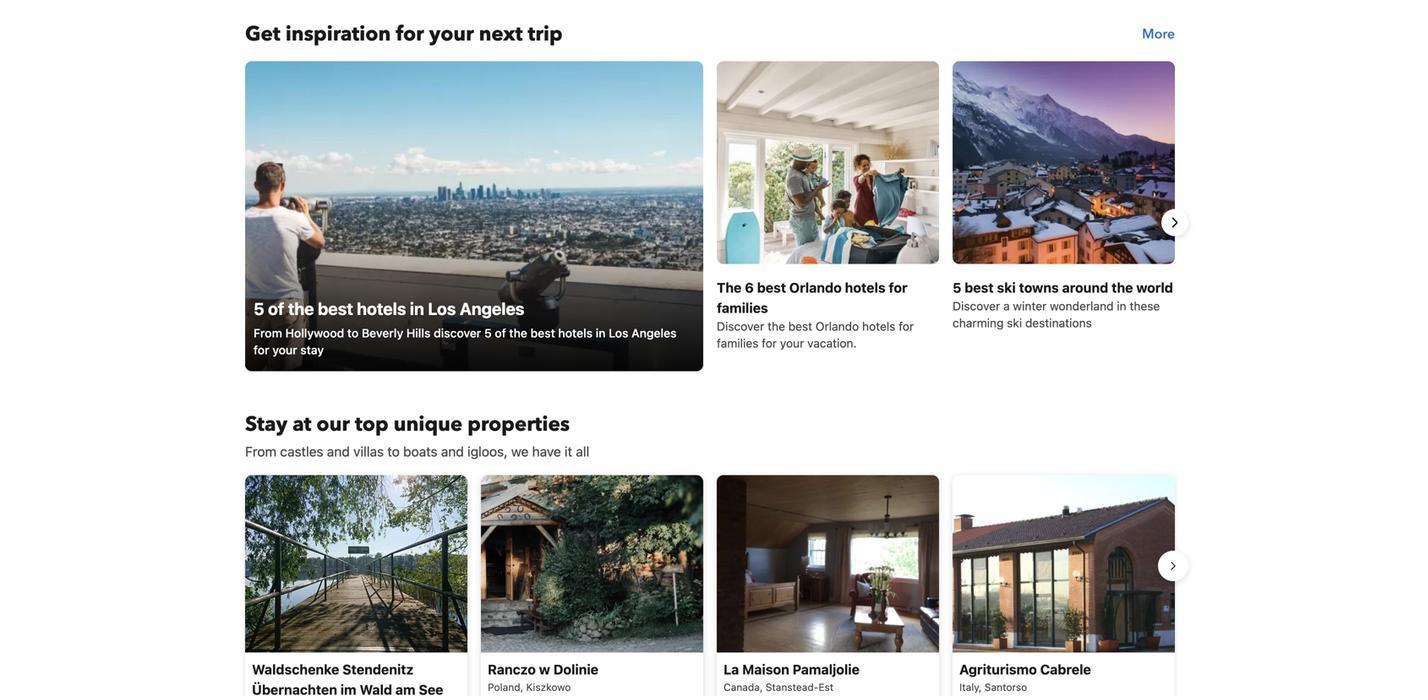 Task type: vqa. For each thing, say whether or not it's contained in the screenshot.
Dec in the Wed 27 Dec
no



Task type: describe. For each thing, give the bounding box(es) containing it.
villas
[[353, 444, 384, 460]]

cabrele
[[1040, 662, 1091, 678]]

italy,
[[959, 682, 982, 694]]

top
[[355, 411, 389, 439]]

the 6 best orlando hotels for families image
[[717, 61, 939, 264]]

to for unique
[[387, 444, 400, 460]]

the 6 best orlando hotels for families discover the best orlando hotels for families for your vacation.
[[717, 280, 914, 350]]

canada,
[[724, 682, 763, 694]]

wonderland
[[1050, 299, 1114, 313]]

these
[[1130, 299, 1160, 313]]

properties
[[468, 411, 570, 439]]

agriturismo cabrele italy, santorso
[[959, 662, 1091, 694]]

2 and from the left
[[441, 444, 464, 460]]

hills
[[406, 326, 431, 340]]

im
[[340, 682, 356, 696]]

around
[[1062, 280, 1108, 296]]

5 best ski towns around the world discover a winter wonderland in these charming ski destinations
[[953, 280, 1173, 330]]

inspiration
[[285, 20, 391, 48]]

charming
[[953, 316, 1004, 330]]

boats
[[403, 444, 437, 460]]

stay at our top unique properties from castles and villas to boats and igloos, we have it all
[[245, 411, 589, 460]]

more
[[1142, 25, 1175, 43]]

poland,
[[488, 682, 523, 694]]

2 families from the top
[[717, 336, 758, 350]]

übernachten
[[252, 682, 337, 696]]

discover
[[434, 326, 481, 340]]

maison
[[742, 662, 789, 678]]

it
[[565, 444, 572, 460]]

waldschenke
[[252, 662, 339, 678]]

a
[[1003, 299, 1010, 313]]

have
[[532, 444, 561, 460]]

pamaljolie
[[793, 662, 860, 678]]

1 vertical spatial of
[[495, 326, 506, 340]]

1 vertical spatial orlando
[[815, 319, 859, 333]]

igloos,
[[467, 444, 508, 460]]

winter
[[1013, 299, 1047, 313]]

santorso
[[985, 682, 1027, 694]]

5 for 5 of the best hotels in los angeles
[[254, 299, 264, 318]]

1 families from the top
[[717, 300, 768, 316]]

discover for best
[[953, 299, 1000, 313]]

wald
[[360, 682, 392, 696]]

0 vertical spatial ski
[[997, 280, 1016, 296]]

beverly
[[362, 326, 403, 340]]

our
[[316, 411, 350, 439]]

the inside 5 best ski towns around the world discover a winter wonderland in these charming ski destinations
[[1112, 280, 1133, 296]]

la maison pamaljolie canada, stanstead-est
[[724, 662, 860, 694]]



Task type: locate. For each thing, give the bounding box(es) containing it.
2 vertical spatial 5
[[484, 326, 492, 340]]

ranczo
[[488, 662, 536, 678]]

trip
[[528, 20, 563, 48]]

0 vertical spatial orlando
[[789, 280, 842, 296]]

1 horizontal spatial discover
[[953, 299, 1000, 313]]

and
[[327, 444, 350, 460], [441, 444, 464, 460]]

to inside 5 of the best hotels in los angeles from hollywood to beverly hills discover 5 of the best hotels in los angeles for your stay
[[347, 326, 359, 340]]

0 horizontal spatial your
[[272, 343, 297, 357]]

stendenitz
[[342, 662, 414, 678]]

0 vertical spatial angeles
[[460, 299, 524, 318]]

ski down a
[[1007, 316, 1022, 330]]

1 vertical spatial angeles
[[631, 326, 677, 340]]

discover for 6
[[717, 319, 764, 333]]

est
[[819, 682, 834, 694]]

stay
[[300, 343, 324, 357]]

los
[[428, 299, 456, 318], [609, 326, 628, 340]]

and right boats
[[441, 444, 464, 460]]

your left vacation.
[[780, 336, 804, 350]]

1 vertical spatial 5
[[254, 299, 264, 318]]

0 horizontal spatial of
[[268, 299, 284, 318]]

0 horizontal spatial angeles
[[460, 299, 524, 318]]

1 horizontal spatial your
[[429, 20, 474, 48]]

families
[[717, 300, 768, 316], [717, 336, 758, 350]]

2 horizontal spatial in
[[1117, 299, 1126, 313]]

1 vertical spatial discover
[[717, 319, 764, 333]]

1 vertical spatial from
[[245, 444, 277, 460]]

from
[[254, 326, 282, 340], [245, 444, 277, 460]]

the
[[1112, 280, 1133, 296], [288, 299, 314, 318], [767, 319, 785, 333], [509, 326, 527, 340]]

to for hotels
[[347, 326, 359, 340]]

for
[[396, 20, 424, 48], [889, 280, 907, 296], [899, 319, 914, 333], [762, 336, 777, 350], [254, 343, 269, 357]]

0 horizontal spatial 5
[[254, 299, 264, 318]]

1 vertical spatial families
[[717, 336, 758, 350]]

ranczo w dolinie poland, kiszkowo
[[488, 662, 598, 694]]

1 horizontal spatial los
[[609, 326, 628, 340]]

castles
[[280, 444, 323, 460]]

from left hollywood
[[254, 326, 282, 340]]

discover inside 5 best ski towns around the world discover a winter wonderland in these charming ski destinations
[[953, 299, 1000, 313]]

to
[[347, 326, 359, 340], [387, 444, 400, 460]]

best
[[757, 280, 786, 296], [965, 280, 994, 296], [318, 299, 353, 318], [788, 319, 812, 333], [530, 326, 555, 340]]

to left beverly
[[347, 326, 359, 340]]

orlando
[[789, 280, 842, 296], [815, 319, 859, 333]]

1 horizontal spatial and
[[441, 444, 464, 460]]

see
[[419, 682, 443, 696]]

5 of the best hotels in los angeles from hollywood to beverly hills discover 5 of the best hotels in los angeles for your stay
[[254, 299, 677, 357]]

next
[[479, 20, 523, 48]]

in
[[410, 299, 424, 318], [1117, 299, 1126, 313], [596, 326, 606, 340]]

towns
[[1019, 280, 1059, 296]]

5
[[953, 280, 961, 296], [254, 299, 264, 318], [484, 326, 492, 340]]

destinations
[[1025, 316, 1092, 330]]

get inspiration for your next trip
[[245, 20, 563, 48]]

best inside 5 best ski towns around the world discover a winter wonderland in these charming ski destinations
[[965, 280, 994, 296]]

families down 6
[[717, 300, 768, 316]]

region containing waldschenke stendenitz übernachten im wald am see
[[232, 469, 1188, 696]]

1 horizontal spatial in
[[596, 326, 606, 340]]

region
[[232, 469, 1188, 696]]

next image
[[1165, 212, 1185, 233]]

6
[[745, 280, 754, 296]]

we
[[511, 444, 529, 460]]

0 vertical spatial to
[[347, 326, 359, 340]]

5 inside 5 best ski towns around the world discover a winter wonderland in these charming ski destinations
[[953, 280, 961, 296]]

1 vertical spatial los
[[609, 326, 628, 340]]

the
[[717, 280, 742, 296]]

5 best ski towns around the world image
[[953, 61, 1175, 264]]

for inside 5 of the best hotels in los angeles from hollywood to beverly hills discover 5 of the best hotels in los angeles for your stay
[[254, 343, 269, 357]]

to inside stay at our top unique properties from castles and villas to boats and igloos, we have it all
[[387, 444, 400, 460]]

the inside the 6 best orlando hotels for families discover the best orlando hotels for families for your vacation.
[[767, 319, 785, 333]]

discover down 6
[[717, 319, 764, 333]]

get
[[245, 20, 280, 48]]

0 horizontal spatial and
[[327, 444, 350, 460]]

1 and from the left
[[327, 444, 350, 460]]

waldschenke stendenitz übernachten im wald am see
[[252, 662, 443, 696]]

your inside 5 of the best hotels in los angeles from hollywood to beverly hills discover 5 of the best hotels in los angeles for your stay
[[272, 343, 297, 357]]

1 vertical spatial ski
[[1007, 316, 1022, 330]]

0 horizontal spatial los
[[428, 299, 456, 318]]

2 horizontal spatial 5
[[953, 280, 961, 296]]

1 horizontal spatial of
[[495, 326, 506, 340]]

0 vertical spatial los
[[428, 299, 456, 318]]

unique
[[394, 411, 462, 439]]

0 vertical spatial of
[[268, 299, 284, 318]]

world
[[1136, 280, 1173, 296]]

your left stay
[[272, 343, 297, 357]]

1 horizontal spatial 5
[[484, 326, 492, 340]]

angeles
[[460, 299, 524, 318], [631, 326, 677, 340]]

0 horizontal spatial discover
[[717, 319, 764, 333]]

kiszkowo
[[526, 682, 571, 694]]

your inside the 6 best orlando hotels for families discover the best orlando hotels for families for your vacation.
[[780, 336, 804, 350]]

1 horizontal spatial to
[[387, 444, 400, 460]]

from inside 5 of the best hotels in los angeles from hollywood to beverly hills discover 5 of the best hotels in los angeles for your stay
[[254, 326, 282, 340]]

ski
[[997, 280, 1016, 296], [1007, 316, 1022, 330]]

dolinie
[[553, 662, 598, 678]]

discover inside the 6 best orlando hotels for families discover the best orlando hotels for families for your vacation.
[[717, 319, 764, 333]]

hotels
[[845, 280, 886, 296], [357, 299, 406, 318], [862, 319, 895, 333], [558, 326, 593, 340]]

more link
[[1142, 21, 1175, 48]]

at
[[293, 411, 311, 439]]

of
[[268, 299, 284, 318], [495, 326, 506, 340]]

families down the
[[717, 336, 758, 350]]

waldschenke stendenitz übernachten im wald am see link
[[245, 475, 467, 696]]

from inside stay at our top unique properties from castles and villas to boats and igloos, we have it all
[[245, 444, 277, 460]]

in inside 5 best ski towns around the world discover a winter wonderland in these charming ski destinations
[[1117, 299, 1126, 313]]

your
[[429, 20, 474, 48], [780, 336, 804, 350], [272, 343, 297, 357]]

0 vertical spatial families
[[717, 300, 768, 316]]

5 for 5 best ski towns around the world
[[953, 280, 961, 296]]

la
[[724, 662, 739, 678]]

all
[[576, 444, 589, 460]]

0 vertical spatial from
[[254, 326, 282, 340]]

ski up a
[[997, 280, 1016, 296]]

1 horizontal spatial angeles
[[631, 326, 677, 340]]

5 of the best hotels in los angeles region
[[232, 61, 1188, 384]]

and down our
[[327, 444, 350, 460]]

2 horizontal spatial your
[[780, 336, 804, 350]]

0 horizontal spatial to
[[347, 326, 359, 340]]

stanstead-
[[766, 682, 819, 694]]

hollywood
[[285, 326, 344, 340]]

vacation.
[[807, 336, 857, 350]]

0 vertical spatial discover
[[953, 299, 1000, 313]]

stay
[[245, 411, 288, 439]]

am
[[395, 682, 415, 696]]

w
[[539, 662, 550, 678]]

0 horizontal spatial in
[[410, 299, 424, 318]]

1 vertical spatial to
[[387, 444, 400, 460]]

agriturismo
[[959, 662, 1037, 678]]

your left next
[[429, 20, 474, 48]]

from down the stay
[[245, 444, 277, 460]]

discover
[[953, 299, 1000, 313], [717, 319, 764, 333]]

discover up charming
[[953, 299, 1000, 313]]

0 vertical spatial 5
[[953, 280, 961, 296]]

to right the villas
[[387, 444, 400, 460]]



